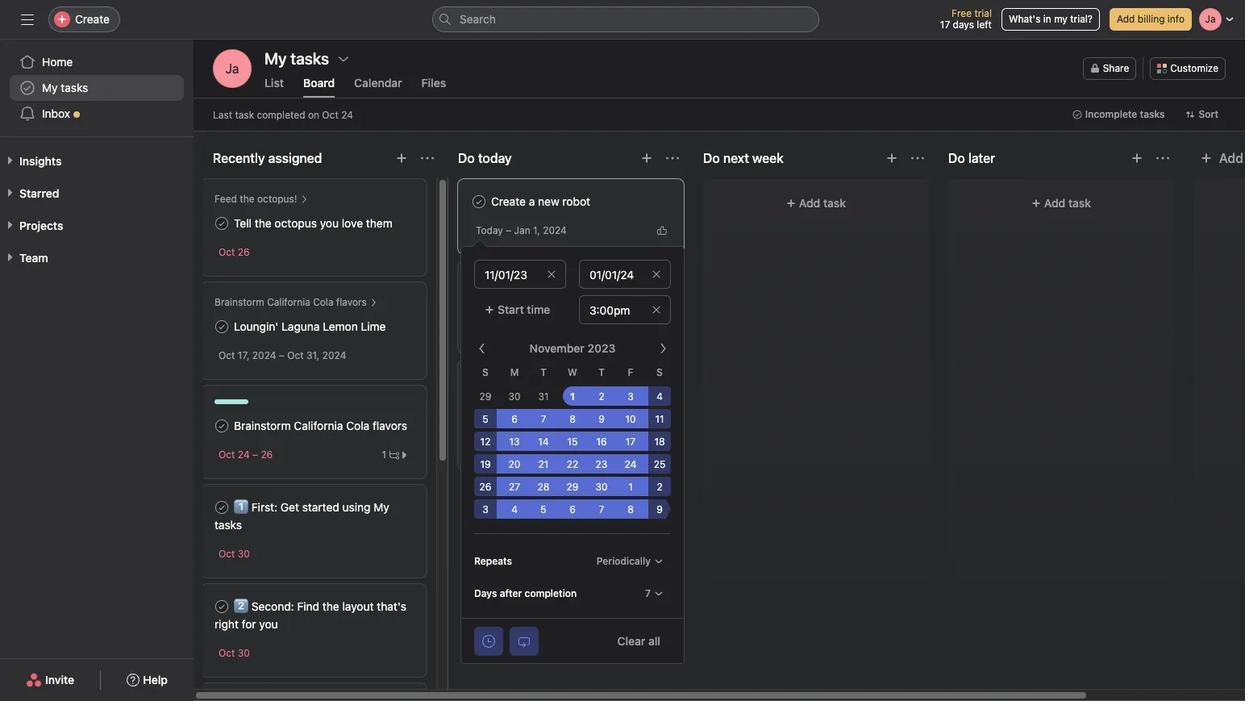 Task type: locate. For each thing, give the bounding box(es) containing it.
2 add task image from the left
[[641, 152, 654, 165]]

7 down 23
[[599, 503, 605, 516]]

1 vertical spatial 26
[[261, 449, 273, 461]]

my inside global element
[[42, 81, 58, 94]]

17 inside free trial 17 days left
[[941, 19, 951, 31]]

my right the "using"
[[374, 500, 390, 514]]

create up home link
[[75, 12, 110, 26]]

the right with
[[595, 393, 612, 407]]

6
[[512, 413, 518, 425], [570, 503, 576, 516]]

oct 26
[[219, 246, 250, 258]]

completed checkbox for recently assigned
[[212, 416, 232, 436]]

0 horizontal spatial s
[[483, 366, 489, 378]]

3 more section actions image from the left
[[1157, 152, 1170, 165]]

2 oct 30 from the top
[[219, 647, 250, 659]]

search button
[[432, 6, 820, 32]]

tasks inside dropdown button
[[1141, 108, 1165, 120]]

29 down 22
[[567, 481, 579, 493]]

8 down with
[[570, 413, 576, 425]]

add task image left do
[[641, 152, 654, 165]]

24 right 23
[[625, 458, 637, 470]]

cola
[[313, 296, 334, 308], [346, 419, 370, 432]]

2 right with
[[599, 391, 605, 403]]

2 more section actions image from the left
[[912, 152, 925, 165]]

1 vertical spatial my
[[374, 500, 390, 514]]

0 horizontal spatial tasks
[[61, 81, 88, 94]]

1 vertical spatial 5
[[541, 503, 547, 516]]

you down second:
[[259, 617, 278, 631]]

left
[[977, 19, 992, 31]]

add task image left more section actions image
[[395, 152, 408, 165]]

1 vertical spatial create
[[491, 194, 526, 208]]

last task completed on oct 24
[[213, 109, 353, 121]]

1 more section actions image from the left
[[666, 152, 679, 165]]

oct left 17,
[[219, 349, 235, 361]]

1 horizontal spatial add task
[[799, 196, 846, 210]]

0 vertical spatial 17
[[941, 19, 951, 31]]

1 horizontal spatial 17
[[941, 19, 951, 31]]

2 horizontal spatial 26
[[480, 481, 492, 493]]

0 vertical spatial 1
[[570, 391, 575, 403]]

30 down for
[[238, 647, 250, 659]]

find right second:
[[297, 599, 320, 613]]

t up 31
[[541, 366, 547, 378]]

26 down tell
[[238, 246, 250, 258]]

0 horizontal spatial 29
[[480, 391, 492, 403]]

completed checkbox up right
[[212, 597, 232, 616]]

0 horizontal spatial you
[[259, 617, 278, 631]]

create for create
[[75, 12, 110, 26]]

1 horizontal spatial find
[[491, 294, 514, 307]]

add task image left do later
[[886, 152, 899, 165]]

octopus
[[275, 216, 317, 230]]

find down start date text box
[[491, 294, 514, 307]]

1 vertical spatial 3
[[483, 503, 489, 516]]

oct 30 button down 1️⃣
[[219, 548, 250, 560]]

more section actions image
[[666, 152, 679, 165], [912, 152, 925, 165], [1157, 152, 1170, 165]]

0 vertical spatial 25
[[495, 441, 507, 453]]

0 horizontal spatial t
[[541, 366, 547, 378]]

flavors up 1 button
[[373, 419, 408, 432]]

share
[[1104, 62, 1130, 74]]

california up laguna
[[267, 296, 310, 308]]

completed image for 1️⃣ first: get started using my tasks
[[212, 498, 232, 517]]

11
[[655, 413, 664, 425]]

show options image
[[337, 52, 350, 65]]

1 horizontal spatial cola
[[346, 419, 370, 432]]

Completed checkbox
[[470, 391, 489, 410], [212, 416, 232, 436], [212, 597, 232, 616]]

november
[[530, 341, 585, 355]]

0 horizontal spatial 17
[[626, 436, 636, 448]]

oct 30
[[219, 548, 250, 560], [219, 647, 250, 659]]

24
[[341, 109, 353, 121], [238, 449, 250, 461], [625, 458, 637, 470]]

brainstorm california cola flavors up laguna
[[215, 296, 367, 308]]

add task button for do later
[[959, 189, 1165, 218]]

oct 30 down right
[[219, 647, 250, 659]]

tasks down 1️⃣
[[215, 518, 242, 532]]

1 vertical spatial cola
[[346, 419, 370, 432]]

0 horizontal spatial create
[[75, 12, 110, 26]]

completed image up team
[[470, 391, 489, 410]]

2 horizontal spatial add task
[[1045, 196, 1092, 210]]

2 oct 30 button from the top
[[219, 647, 250, 659]]

1 vertical spatial 8
[[628, 503, 634, 516]]

27 up 20
[[518, 441, 530, 453]]

1 horizontal spatial 6
[[570, 503, 576, 516]]

board
[[303, 76, 335, 90]]

0 horizontal spatial add task image
[[395, 152, 408, 165]]

you left love
[[320, 216, 339, 230]]

25 left 13
[[495, 441, 507, 453]]

1 vertical spatial 1
[[382, 448, 386, 460]]

27 down 20
[[509, 481, 520, 493]]

completed image
[[470, 192, 489, 211], [212, 214, 232, 233], [212, 498, 232, 517]]

5 up 12
[[483, 413, 489, 425]]

the right tell
[[255, 216, 272, 230]]

1 vertical spatial oct 30 button
[[219, 647, 250, 659]]

1 horizontal spatial s
[[657, 366, 663, 378]]

robot
[[563, 194, 591, 208]]

0 vertical spatial 8
[[570, 413, 576, 425]]

the
[[240, 193, 255, 205], [255, 216, 272, 230], [595, 393, 612, 407], [323, 599, 339, 613]]

inbox link
[[10, 101, 184, 127]]

completed image for create a new robot
[[470, 192, 489, 211]]

0 horizontal spatial 4
[[512, 503, 518, 516]]

1 horizontal spatial more section actions image
[[912, 152, 925, 165]]

oct down tell
[[219, 246, 235, 258]]

7
[[541, 413, 547, 425], [599, 503, 605, 516]]

0 vertical spatial oct 30 button
[[219, 548, 250, 560]]

0 vertical spatial completed image
[[470, 192, 489, 211]]

completed checkbox up today
[[470, 192, 489, 211]]

s
[[483, 366, 489, 378], [657, 366, 663, 378]]

0 vertical spatial flavors
[[336, 296, 367, 308]]

0 horizontal spatial 5
[[483, 413, 489, 425]]

brainstorm california cola flavors down 31, at the left of the page
[[234, 419, 408, 432]]

1 vertical spatial oct 30
[[219, 647, 250, 659]]

add task
[[799, 196, 846, 210], [1045, 196, 1092, 210], [554, 484, 601, 498]]

w
[[568, 366, 578, 378]]

17 down 10
[[626, 436, 636, 448]]

add
[[1117, 13, 1136, 25], [799, 196, 821, 210], [1045, 196, 1066, 210], [554, 484, 576, 498]]

tasks
[[61, 81, 88, 94], [1141, 108, 1165, 120], [215, 518, 242, 532]]

0 horizontal spatial more section actions image
[[666, 152, 679, 165]]

– left jan
[[506, 224, 512, 236]]

29 up team
[[480, 391, 492, 403]]

the inside 2️⃣ second: find the layout that's right for you
[[323, 599, 339, 613]]

1 horizontal spatial 8
[[628, 503, 634, 516]]

trial
[[975, 7, 992, 19]]

1 vertical spatial 29
[[567, 481, 579, 493]]

1 vertical spatial 7
[[599, 503, 605, 516]]

files
[[422, 76, 446, 90]]

completed image up today
[[470, 192, 489, 211]]

24 up 1️⃣
[[238, 449, 250, 461]]

9 up "periodically" popup button
[[657, 503, 663, 516]]

start
[[498, 303, 524, 316]]

30 down m
[[509, 391, 521, 403]]

more section actions image left do later
[[912, 152, 925, 165]]

the left the layout
[[323, 599, 339, 613]]

all
[[649, 634, 661, 647]]

8 up "periodically" popup button
[[628, 503, 634, 516]]

add task button
[[713, 189, 920, 218], [959, 189, 1165, 218], [458, 477, 684, 506]]

that's
[[377, 599, 407, 613]]

2024 right 17,
[[252, 349, 276, 361]]

26 down 19
[[480, 481, 492, 493]]

files link
[[422, 76, 446, 98]]

1 vertical spatial find
[[297, 599, 320, 613]]

tasks inside global element
[[61, 81, 88, 94]]

0 vertical spatial 2
[[599, 391, 605, 403]]

tasks down home
[[61, 81, 88, 94]]

17,
[[238, 349, 250, 361]]

find inside 2️⃣ second: find the layout that's right for you
[[297, 599, 320, 613]]

0 horizontal spatial find
[[297, 599, 320, 613]]

oct 30 button
[[219, 548, 250, 560], [219, 647, 250, 659]]

2 vertical spatial completed checkbox
[[212, 597, 232, 616]]

1 horizontal spatial 4
[[657, 391, 663, 403]]

4
[[657, 391, 663, 403], [512, 503, 518, 516]]

0 vertical spatial create
[[75, 12, 110, 26]]

completed image left 1️⃣
[[212, 498, 232, 517]]

love
[[342, 216, 363, 230]]

completed image for tell the octopus you love them
[[212, 214, 232, 233]]

0 vertical spatial 9
[[599, 413, 605, 425]]

create for create a new robot
[[491, 194, 526, 208]]

2 horizontal spatial more section actions image
[[1157, 152, 1170, 165]]

days after completion
[[474, 587, 577, 599]]

oct
[[322, 109, 339, 121], [219, 246, 235, 258], [219, 349, 235, 361], [287, 349, 304, 361], [476, 441, 493, 453], [219, 449, 235, 461], [219, 548, 235, 560], [219, 647, 235, 659]]

6 down brand
[[512, 413, 518, 425]]

completed image for brainstorm california cola flavors
[[212, 416, 232, 436]]

15
[[568, 436, 578, 448]]

oct 30 button down right
[[219, 647, 250, 659]]

brainstorm up loungin'
[[215, 296, 264, 308]]

1 add task image from the left
[[395, 152, 408, 165]]

1 inside button
[[382, 448, 386, 460]]

brand
[[491, 393, 522, 407]]

1 horizontal spatial 7
[[599, 503, 605, 516]]

add task image for do next week
[[886, 152, 899, 165]]

first:
[[252, 500, 278, 514]]

7 down meeting
[[541, 413, 547, 425]]

create left a
[[491, 194, 526, 208]]

create inside popup button
[[75, 12, 110, 26]]

1 vertical spatial 17
[[626, 436, 636, 448]]

16
[[597, 436, 607, 448]]

0 vertical spatial find
[[491, 294, 514, 307]]

s down previous month image
[[483, 366, 489, 378]]

add task image
[[1131, 152, 1144, 165]]

after
[[500, 587, 522, 599]]

brainstorm
[[215, 296, 264, 308], [234, 419, 291, 432]]

0 horizontal spatial 3
[[483, 503, 489, 516]]

2 vertical spatial 1
[[629, 481, 633, 493]]

10
[[626, 413, 636, 425]]

more section actions image right add task icon
[[1157, 152, 1170, 165]]

oct 30 for second oct 30 button
[[219, 647, 250, 659]]

completed image up right
[[212, 597, 232, 616]]

my up inbox
[[42, 81, 58, 94]]

26 up first:
[[261, 449, 273, 461]]

0 horizontal spatial 2
[[599, 391, 605, 403]]

flavors up the lemon on the left of the page
[[336, 296, 367, 308]]

brainstorm up oct 24 – 26
[[234, 419, 291, 432]]

3 add task image from the left
[[886, 152, 899, 165]]

1 oct 30 from the top
[[219, 548, 250, 560]]

9
[[599, 413, 605, 425], [657, 503, 663, 516]]

3 down 19
[[483, 503, 489, 516]]

tasks right incomplete
[[1141, 108, 1165, 120]]

with
[[571, 393, 592, 407]]

s down next month icon
[[657, 366, 663, 378]]

– left 31, at the left of the page
[[279, 349, 285, 361]]

invite button
[[15, 666, 85, 695]]

0 vertical spatial 5
[[483, 413, 489, 425]]

completed checkbox up oct 24 – 26
[[212, 416, 232, 436]]

more section actions image for do today
[[666, 152, 679, 165]]

projects button
[[0, 218, 63, 234]]

17 left the days
[[941, 19, 951, 31]]

completed image
[[212, 317, 232, 336], [470, 391, 489, 410], [212, 416, 232, 436], [212, 597, 232, 616]]

loungin'
[[234, 320, 279, 333]]

30 down 1️⃣
[[238, 548, 250, 560]]

add task image for recently assigned
[[395, 152, 408, 165]]

1 vertical spatial flavors
[[373, 419, 408, 432]]

2 vertical spatial tasks
[[215, 518, 242, 532]]

completed checkbox left loungin'
[[212, 317, 232, 336]]

lime
[[361, 320, 386, 333]]

customize button
[[1151, 57, 1226, 80]]

completed checkbox for create a new robot
[[470, 192, 489, 211]]

my tasks
[[265, 49, 329, 68]]

2024 right 1,
[[543, 224, 567, 236]]

add billing info
[[1117, 13, 1185, 25]]

0 vertical spatial completed checkbox
[[470, 391, 489, 410]]

calendar
[[354, 76, 402, 90]]

24 right on
[[341, 109, 353, 121]]

oct 30 down 1️⃣
[[219, 548, 250, 560]]

t
[[541, 366, 547, 378], [599, 366, 605, 378]]

more section actions image left do
[[666, 152, 679, 165]]

9 up 16
[[599, 413, 605, 425]]

my tasks link
[[10, 75, 184, 101]]

add task button for do next week
[[713, 189, 920, 218]]

0 horizontal spatial 26
[[238, 246, 250, 258]]

Completed checkbox
[[470, 192, 489, 211], [212, 214, 232, 233], [212, 317, 232, 336], [212, 498, 232, 517]]

global element
[[0, 40, 194, 136]]

t down the 2023
[[599, 366, 605, 378]]

18
[[655, 436, 665, 448]]

octopus!
[[257, 193, 297, 205]]

0 vertical spatial tasks
[[61, 81, 88, 94]]

3 up 10
[[628, 391, 634, 403]]

27
[[518, 441, 530, 453], [509, 481, 520, 493]]

1 horizontal spatial add task button
[[713, 189, 920, 218]]

more section actions image for do later
[[1157, 152, 1170, 165]]

0 vertical spatial 4
[[657, 391, 663, 403]]

2024 right 31, at the left of the page
[[323, 349, 346, 361]]

tasks for incomplete tasks
[[1141, 108, 1165, 120]]

add task for do later
[[1045, 196, 1092, 210]]

completed checkbox up team
[[470, 391, 489, 410]]

completed image left loungin'
[[212, 317, 232, 336]]

completed checkbox for do today
[[470, 391, 489, 410]]

1 vertical spatial 9
[[657, 503, 663, 516]]

my
[[42, 81, 58, 94], [374, 500, 390, 514]]

tasks for my tasks
[[61, 81, 88, 94]]

california down 31, at the left of the page
[[294, 419, 343, 432]]

4 up 11
[[657, 391, 663, 403]]

hide sidebar image
[[21, 13, 34, 26]]

2 horizontal spatial tasks
[[1141, 108, 1165, 120]]

calendar link
[[354, 76, 402, 98]]

1 vertical spatial 6
[[570, 503, 576, 516]]

0 vertical spatial you
[[320, 216, 339, 230]]

0 horizontal spatial my
[[42, 81, 58, 94]]

completed image up oct 24 – 26
[[212, 416, 232, 436]]

completed image left tell
[[212, 214, 232, 233]]

oct left 31, at the left of the page
[[287, 349, 304, 361]]

add task image
[[395, 152, 408, 165], [641, 152, 654, 165], [886, 152, 899, 165]]

second:
[[252, 599, 294, 613]]

1 vertical spatial completed image
[[212, 214, 232, 233]]

12
[[481, 436, 491, 448]]

4 down 20
[[512, 503, 518, 516]]

oct down 1️⃣
[[219, 548, 235, 560]]

the right feed in the top of the page
[[240, 193, 255, 205]]

create button
[[48, 6, 120, 32]]

oct down right
[[219, 647, 235, 659]]

8
[[570, 413, 576, 425], [628, 503, 634, 516]]

0 vertical spatial 3
[[628, 391, 634, 403]]

0 vertical spatial cola
[[313, 296, 334, 308]]

1 vertical spatial completed checkbox
[[212, 416, 232, 436]]

1 vertical spatial brainstorm california cola flavors
[[234, 419, 408, 432]]

1 t from the left
[[541, 366, 547, 378]]

6 down 22
[[570, 503, 576, 516]]

– up 20
[[510, 441, 515, 453]]

1 horizontal spatial my
[[374, 500, 390, 514]]

2 horizontal spatial 1
[[629, 481, 633, 493]]

2024
[[543, 224, 567, 236], [252, 349, 276, 361], [323, 349, 346, 361]]

25 down 18
[[654, 458, 666, 470]]

2 down 18
[[657, 481, 663, 493]]

1 horizontal spatial you
[[320, 216, 339, 230]]

do later
[[949, 151, 996, 165]]

5 down 28
[[541, 503, 547, 516]]

0 horizontal spatial 25
[[495, 441, 507, 453]]

you
[[320, 216, 339, 230], [259, 617, 278, 631]]

0 vertical spatial 26
[[238, 246, 250, 258]]

1 vertical spatial you
[[259, 617, 278, 631]]

0 vertical spatial oct 30
[[219, 548, 250, 560]]

0 vertical spatial 6
[[512, 413, 518, 425]]

completed checkbox left 1️⃣
[[212, 498, 232, 517]]

completed checkbox left tell
[[212, 214, 232, 233]]

task for add task button to the left
[[578, 484, 601, 498]]



Task type: describe. For each thing, give the bounding box(es) containing it.
0 horizontal spatial 2024
[[252, 349, 276, 361]]

search list box
[[432, 6, 820, 32]]

0 vertical spatial 29
[[480, 391, 492, 403]]

1 horizontal spatial 26
[[261, 449, 273, 461]]

board link
[[303, 76, 335, 98]]

do
[[704, 151, 720, 165]]

clear all
[[618, 634, 661, 647]]

recently assigned
[[213, 151, 322, 165]]

Start date text field
[[474, 260, 566, 289]]

completed checkbox for tell the octopus you love them
[[212, 214, 232, 233]]

feed
[[215, 193, 237, 205]]

0 vertical spatial 27
[[518, 441, 530, 453]]

more section actions image
[[421, 152, 434, 165]]

completed image for 2️⃣ second: find the layout that's right for you
[[212, 597, 232, 616]]

1 horizontal spatial 29
[[567, 481, 579, 493]]

a
[[529, 194, 535, 208]]

add billing info button
[[1110, 8, 1193, 31]]

remove image
[[652, 305, 662, 315]]

them
[[366, 216, 393, 230]]

loungin' laguna lemon lime
[[234, 320, 386, 333]]

more section actions image for do next week
[[912, 152, 925, 165]]

next month image
[[657, 342, 670, 355]]

in
[[1044, 13, 1052, 25]]

1 vertical spatial brainstorm
[[234, 419, 291, 432]]

completed image for loungin' laguna lemon lime
[[212, 317, 232, 336]]

tasks inside "1️⃣ first: get started using my tasks"
[[215, 518, 242, 532]]

1 vertical spatial california
[[294, 419, 343, 432]]

1 vertical spatial 27
[[509, 481, 520, 493]]

add time image
[[482, 635, 495, 647]]

info
[[1168, 13, 1185, 25]]

14
[[538, 436, 549, 448]]

november 2023 button
[[519, 334, 643, 363]]

1 horizontal spatial 5
[[541, 503, 547, 516]]

invite
[[45, 673, 74, 687]]

list link
[[265, 76, 284, 98]]

list
[[265, 76, 284, 90]]

feed the octopus!
[[215, 193, 297, 205]]

1 vertical spatial 2
[[657, 481, 663, 493]]

completed image for brand meeting with the marketing team
[[470, 391, 489, 410]]

started
[[302, 500, 340, 514]]

2 horizontal spatial 24
[[625, 458, 637, 470]]

completed
[[257, 109, 305, 121]]

do today
[[458, 151, 512, 165]]

incomplete
[[1086, 108, 1138, 120]]

get
[[281, 500, 299, 514]]

oct 30 for 2nd oct 30 button from the bottom
[[219, 548, 250, 560]]

2 horizontal spatial 2024
[[543, 224, 567, 236]]

brand meeting with the marketing team
[[472, 393, 667, 424]]

insights button
[[0, 153, 62, 169]]

1 horizontal spatial 2024
[[323, 349, 346, 361]]

30 down 23
[[596, 481, 608, 493]]

2 vertical spatial 26
[[480, 481, 492, 493]]

incomplete tasks
[[1086, 108, 1165, 120]]

insights
[[19, 154, 62, 168]]

0 horizontal spatial flavors
[[336, 296, 367, 308]]

starred button
[[0, 186, 59, 202]]

1 horizontal spatial 25
[[654, 458, 666, 470]]

f
[[628, 366, 634, 378]]

0 horizontal spatial 8
[[570, 413, 576, 425]]

2 t from the left
[[599, 366, 605, 378]]

0 vertical spatial brainstorm california cola flavors
[[215, 296, 367, 308]]

1️⃣
[[234, 500, 249, 514]]

1️⃣ first: get started using my tasks
[[215, 500, 390, 532]]

set to repeat image
[[518, 635, 531, 647]]

create a new robot
[[491, 194, 591, 208]]

Due date text field
[[579, 260, 671, 289]]

1 oct 30 button from the top
[[219, 548, 250, 560]]

laguna
[[282, 320, 320, 333]]

lemon
[[323, 320, 358, 333]]

the inside the brand meeting with the marketing team
[[595, 393, 612, 407]]

previous month image
[[476, 342, 489, 355]]

last
[[213, 109, 232, 121]]

0 horizontal spatial add task
[[554, 484, 601, 498]]

team
[[19, 251, 48, 265]]

add for add task button to the left
[[554, 484, 576, 498]]

1,
[[533, 224, 540, 236]]

free trial 17 days left
[[941, 7, 992, 31]]

free
[[952, 7, 972, 19]]

my
[[1055, 13, 1068, 25]]

0 vertical spatial california
[[267, 296, 310, 308]]

what's
[[1009, 13, 1041, 25]]

task for do later's add task button
[[1069, 196, 1092, 210]]

add for do next week add task button
[[799, 196, 821, 210]]

1 vertical spatial 4
[[512, 503, 518, 516]]

help
[[143, 673, 168, 687]]

0 horizontal spatial 9
[[599, 413, 605, 425]]

0 vertical spatial brainstorm
[[215, 296, 264, 308]]

on
[[308, 109, 319, 121]]

right
[[215, 617, 239, 631]]

time
[[527, 303, 551, 316]]

my inside "1️⃣ first: get started using my tasks"
[[374, 500, 390, 514]]

1 horizontal spatial flavors
[[373, 419, 408, 432]]

start time button
[[474, 295, 566, 324]]

add task for do next week
[[799, 196, 846, 210]]

help button
[[116, 666, 178, 695]]

periodically button
[[590, 550, 671, 573]]

inbox
[[42, 107, 70, 120]]

1 horizontal spatial 24
[[341, 109, 353, 121]]

completed checkbox for 1️⃣ first: get started using my tasks
[[212, 498, 232, 517]]

m
[[510, 366, 519, 378]]

1 button
[[378, 447, 413, 463]]

what's in my trial?
[[1009, 13, 1093, 25]]

Due time text field
[[579, 295, 671, 324]]

1 s from the left
[[483, 366, 489, 378]]

add for do later's add task button
[[1045, 196, 1066, 210]]

1 horizontal spatial 1
[[570, 391, 575, 403]]

22
[[567, 458, 579, 470]]

1 horizontal spatial 3
[[628, 391, 634, 403]]

0 horizontal spatial 7
[[541, 413, 547, 425]]

start time
[[498, 303, 551, 316]]

layout
[[343, 599, 374, 613]]

oct 17, 2024 – oct 31, 2024
[[219, 349, 346, 361]]

marketing
[[615, 393, 667, 407]]

tell
[[234, 216, 252, 230]]

billing
[[1138, 13, 1165, 25]]

1 horizontal spatial 9
[[657, 503, 663, 516]]

oct up 19
[[476, 441, 493, 453]]

completed checkbox for loungin' laguna lemon lime
[[212, 317, 232, 336]]

28
[[538, 481, 550, 493]]

completion
[[525, 587, 577, 599]]

periodically
[[597, 555, 651, 567]]

2023
[[588, 341, 616, 355]]

clear
[[618, 634, 646, 647]]

31
[[539, 391, 549, 403]]

repeats
[[474, 555, 512, 567]]

add task image for do today
[[641, 152, 654, 165]]

2 s from the left
[[657, 366, 663, 378]]

clear all button
[[607, 627, 671, 656]]

23
[[596, 458, 608, 470]]

home link
[[10, 49, 184, 75]]

next week
[[724, 151, 784, 165]]

oct right on
[[322, 109, 339, 121]]

clear start date image
[[547, 269, 557, 279]]

0 horizontal spatial add task button
[[458, 477, 684, 506]]

0 horizontal spatial 6
[[512, 413, 518, 425]]

team button
[[0, 250, 48, 266]]

for
[[242, 617, 256, 631]]

today – jan 1, 2024
[[476, 224, 567, 236]]

today
[[476, 224, 503, 236]]

task for do next week add task button
[[824, 196, 846, 210]]

ja
[[226, 61, 239, 76]]

19
[[480, 458, 491, 470]]

you inside 2️⃣ second: find the layout that's right for you
[[259, 617, 278, 631]]

0 likes. click to like this task image
[[658, 226, 667, 235]]

sort button
[[1179, 103, 1226, 126]]

starred
[[19, 186, 59, 200]]

clear due date image
[[652, 269, 662, 279]]

objective
[[517, 294, 564, 307]]

my tasks
[[42, 81, 88, 94]]

trial?
[[1071, 13, 1093, 25]]

0 horizontal spatial 24
[[238, 449, 250, 461]]

oct 24 – 26
[[219, 449, 273, 461]]

oct up 1️⃣
[[219, 449, 235, 461]]

days
[[474, 587, 497, 599]]

– up first:
[[253, 449, 258, 461]]

team
[[472, 411, 498, 424]]

13
[[509, 436, 520, 448]]



Task type: vqa. For each thing, say whether or not it's contained in the screenshot.
the will
no



